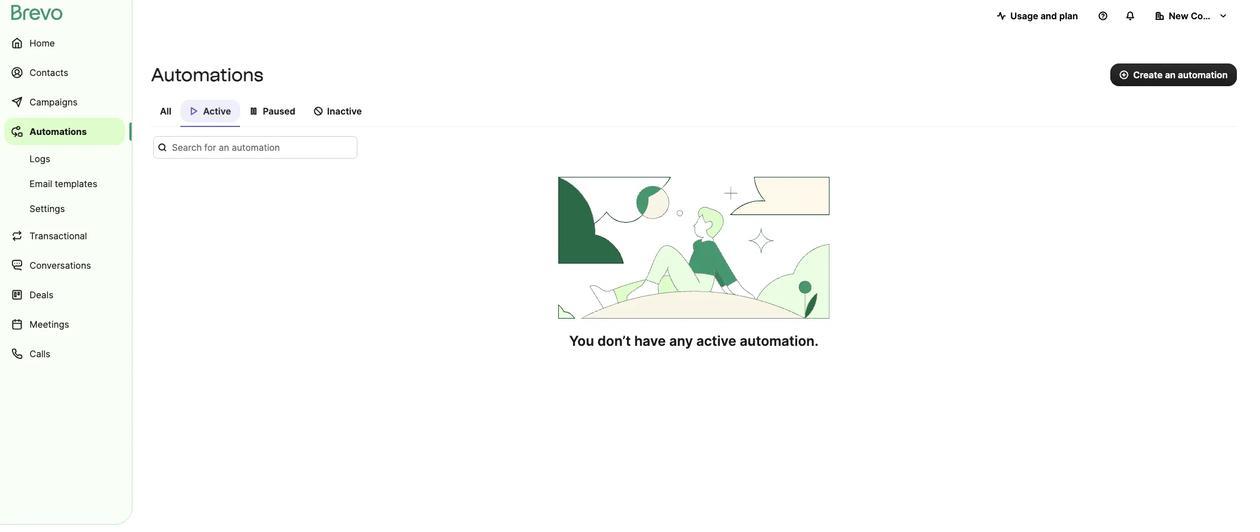Task type: locate. For each thing, give the bounding box(es) containing it.
an
[[1166, 69, 1177, 81]]

automations up logs link on the top left of page
[[30, 126, 87, 137]]

0 vertical spatial automations
[[151, 64, 264, 86]]

email templates link
[[5, 173, 125, 195]]

conversations
[[30, 260, 91, 271]]

dxrbf image left inactive
[[314, 107, 323, 116]]

create an automation button
[[1111, 64, 1238, 86]]

tab list
[[151, 100, 1238, 127]]

plan
[[1060, 10, 1079, 22]]

automation.
[[740, 333, 819, 350]]

dxrbf image
[[190, 107, 199, 116]]

create an automation
[[1134, 69, 1229, 81]]

dxrbf image inside inactive 'link'
[[314, 107, 323, 116]]

dxrbf image for inactive
[[314, 107, 323, 116]]

settings
[[30, 203, 65, 215]]

dxrbf image left the paused
[[249, 107, 258, 116]]

1 horizontal spatial dxrbf image
[[314, 107, 323, 116]]

dxrbf image inside paused link
[[249, 107, 258, 116]]

campaigns
[[30, 97, 78, 108]]

new
[[1170, 10, 1189, 22]]

automations up active
[[151, 64, 264, 86]]

campaigns link
[[5, 89, 125, 116]]

automations
[[151, 64, 264, 86], [30, 126, 87, 137]]

active
[[697, 333, 737, 350]]

deals
[[30, 290, 53, 301]]

tab list containing all
[[151, 100, 1238, 127]]

don't
[[598, 333, 631, 350]]

dxrbf image
[[249, 107, 258, 116], [314, 107, 323, 116]]

meetings
[[30, 319, 69, 330]]

1 vertical spatial automations
[[30, 126, 87, 137]]

dxrbf image for paused
[[249, 107, 258, 116]]

2 dxrbf image from the left
[[314, 107, 323, 116]]

1 dxrbf image from the left
[[249, 107, 258, 116]]

0 horizontal spatial dxrbf image
[[249, 107, 258, 116]]

usage and plan button
[[988, 5, 1088, 27]]

have
[[635, 333, 666, 350]]

new company
[[1170, 10, 1234, 22]]

1 horizontal spatial automations
[[151, 64, 264, 86]]

all
[[160, 106, 171, 117]]

calls
[[30, 349, 50, 360]]

active
[[203, 106, 231, 117]]

workflow-list-search-input search field
[[153, 136, 358, 159]]

automations link
[[5, 118, 125, 145]]

conversations link
[[5, 252, 125, 279]]

logs
[[30, 153, 50, 165]]

all link
[[151, 100, 181, 126]]



Task type: describe. For each thing, give the bounding box(es) containing it.
home
[[30, 37, 55, 49]]

company
[[1192, 10, 1234, 22]]

home link
[[5, 30, 125, 57]]

create
[[1134, 69, 1164, 81]]

you don't have any active automation. tab panel
[[151, 136, 1238, 351]]

new company button
[[1147, 5, 1238, 27]]

logs link
[[5, 148, 125, 170]]

transactional link
[[5, 223, 125, 250]]

paused link
[[240, 100, 305, 126]]

and
[[1041, 10, 1058, 22]]

settings link
[[5, 198, 125, 220]]

usage
[[1011, 10, 1039, 22]]

inactive link
[[305, 100, 371, 126]]

any
[[670, 333, 693, 350]]

paused
[[263, 106, 296, 117]]

inactive
[[327, 106, 362, 117]]

active link
[[181, 100, 240, 127]]

deals link
[[5, 282, 125, 309]]

you
[[570, 333, 594, 350]]

email
[[30, 178, 52, 190]]

calls link
[[5, 341, 125, 368]]

email templates
[[30, 178, 97, 190]]

templates
[[55, 178, 97, 190]]

you don't have any active automation.
[[570, 333, 819, 350]]

contacts
[[30, 67, 68, 78]]

meetings link
[[5, 311, 125, 338]]

usage and plan
[[1011, 10, 1079, 22]]

automation
[[1179, 69, 1229, 81]]

0 horizontal spatial automations
[[30, 126, 87, 137]]

transactional
[[30, 231, 87, 242]]

contacts link
[[5, 59, 125, 86]]



Task type: vqa. For each thing, say whether or not it's contained in the screenshot.
DxrBF icon within the Paused LINK
yes



